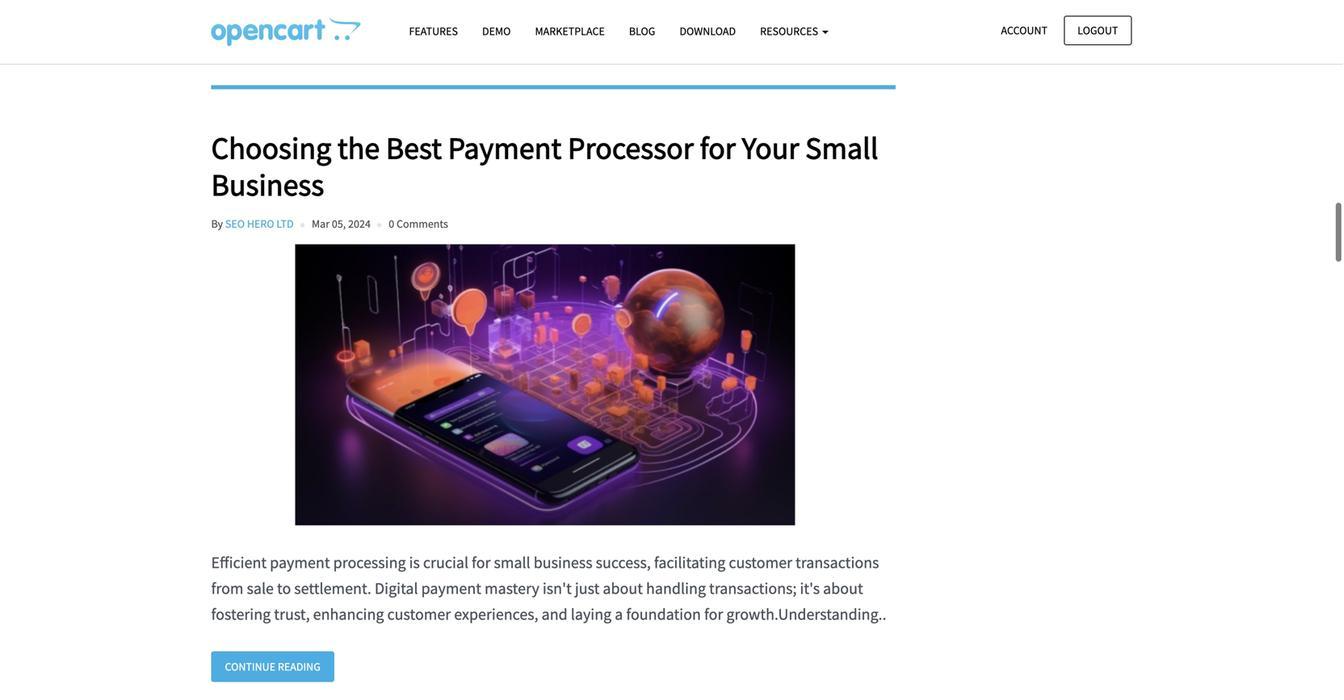 Task type: vqa. For each thing, say whether or not it's contained in the screenshot.
the Marketplace
yes



Task type: locate. For each thing, give the bounding box(es) containing it.
facilitating
[[654, 553, 726, 573]]

1 horizontal spatial payment
[[421, 578, 482, 599]]

for left small
[[472, 553, 491, 573]]

customer down digital
[[387, 604, 451, 624]]

payment
[[270, 553, 330, 573], [421, 578, 482, 599]]

blog link
[[617, 17, 668, 45]]

small
[[806, 129, 879, 167]]

efficient
[[211, 553, 267, 573]]

transactions
[[796, 553, 880, 573]]

1 continue from the top
[[225, 22, 276, 36]]

customer
[[729, 553, 793, 573], [387, 604, 451, 624]]

just
[[575, 578, 600, 599]]

0 vertical spatial payment
[[270, 553, 330, 573]]

your
[[742, 129, 800, 167]]

about
[[603, 578, 643, 599], [823, 578, 864, 599]]

about down transactions
[[823, 578, 864, 599]]

1 horizontal spatial customer
[[729, 553, 793, 573]]

download link
[[668, 17, 748, 45]]

account
[[1002, 23, 1048, 38]]

mastery
[[485, 578, 540, 599]]

2 continue reading link from the top
[[211, 652, 334, 683]]

continue reading link
[[211, 14, 334, 45], [211, 652, 334, 683]]

2 reading from the top
[[278, 660, 321, 674]]

crucial
[[423, 553, 469, 573]]

1 vertical spatial customer
[[387, 604, 451, 624]]

1 about from the left
[[603, 578, 643, 599]]

1 vertical spatial for
[[472, 553, 491, 573]]

continue reading
[[225, 22, 321, 36], [225, 660, 321, 674]]

processor
[[568, 129, 694, 167]]

0 vertical spatial continue reading link
[[211, 14, 334, 45]]

1 vertical spatial payment
[[421, 578, 482, 599]]

resources link
[[748, 17, 841, 45]]

handling
[[646, 578, 706, 599]]

for down handling
[[705, 604, 723, 624]]

1 reading from the top
[[278, 22, 321, 36]]

2 continue reading from the top
[[225, 660, 321, 674]]

reading for 1st continue reading link
[[278, 22, 321, 36]]

to
[[277, 578, 291, 599]]

sale
[[247, 578, 274, 599]]

payment down crucial
[[421, 578, 482, 599]]

0 horizontal spatial about
[[603, 578, 643, 599]]

mar 05, 2024
[[312, 217, 371, 231]]

small
[[494, 553, 531, 573]]

download
[[680, 24, 736, 38]]

1 vertical spatial continue
[[225, 660, 276, 674]]

1 vertical spatial continue reading link
[[211, 652, 334, 683]]

account link
[[988, 16, 1062, 45]]

1 horizontal spatial about
[[823, 578, 864, 599]]

success,
[[596, 553, 651, 573]]

for for processor
[[700, 129, 736, 167]]

payment
[[448, 129, 562, 167]]

features
[[409, 24, 458, 38]]

1 vertical spatial continue reading
[[225, 660, 321, 674]]

0 vertical spatial customer
[[729, 553, 793, 573]]

comments
[[397, 217, 448, 231]]

2024
[[348, 217, 371, 231]]

demo
[[482, 24, 511, 38]]

customer up transactions;
[[729, 553, 793, 573]]

resources
[[760, 24, 821, 38]]

foundation
[[626, 604, 701, 624]]

reading for 2nd continue reading link from the top
[[278, 660, 321, 674]]

trust,
[[274, 604, 310, 624]]

0 horizontal spatial payment
[[270, 553, 330, 573]]

payment up to
[[270, 553, 330, 573]]

continue
[[225, 22, 276, 36], [225, 660, 276, 674]]

ltd
[[277, 217, 294, 231]]

digital
[[375, 578, 418, 599]]

0 vertical spatial continue reading
[[225, 22, 321, 36]]

for left your
[[700, 129, 736, 167]]

experiences,
[[454, 604, 539, 624]]

settlement.
[[294, 578, 372, 599]]

0 vertical spatial for
[[700, 129, 736, 167]]

for inside choosing the best payment processor for your small business
[[700, 129, 736, 167]]

features link
[[397, 17, 470, 45]]

laying
[[571, 604, 612, 624]]

choosing the best payment processor for your small business link
[[211, 129, 896, 204]]

for
[[700, 129, 736, 167], [472, 553, 491, 573], [705, 604, 723, 624]]

reading
[[278, 22, 321, 36], [278, 660, 321, 674]]

hero
[[247, 217, 274, 231]]

0 vertical spatial reading
[[278, 22, 321, 36]]

0 vertical spatial continue
[[225, 22, 276, 36]]

about down success,
[[603, 578, 643, 599]]

2 vertical spatial for
[[705, 604, 723, 624]]

1 vertical spatial reading
[[278, 660, 321, 674]]

choosing
[[211, 129, 332, 167]]

marketplace
[[535, 24, 605, 38]]

seo
[[225, 217, 245, 231]]



Task type: describe. For each thing, give the bounding box(es) containing it.
1 continue reading from the top
[[225, 22, 321, 36]]

blog
[[629, 24, 656, 38]]

2 about from the left
[[823, 578, 864, 599]]

the
[[338, 129, 380, 167]]

logout
[[1078, 23, 1119, 38]]

business
[[211, 165, 324, 204]]

is
[[409, 553, 420, 573]]

0 comments
[[389, 217, 448, 231]]

seo hero ltd link
[[225, 217, 294, 231]]

1 continue reading link from the top
[[211, 14, 334, 45]]

demo link
[[470, 17, 523, 45]]

fostering
[[211, 604, 271, 624]]

opencart - blog image
[[211, 17, 361, 46]]

from
[[211, 578, 244, 599]]

0 horizontal spatial customer
[[387, 604, 451, 624]]

choosing the best payment processor for your small business image
[[211, 244, 880, 525]]

05,
[[332, 217, 346, 231]]

processing
[[333, 553, 406, 573]]

0
[[389, 217, 394, 231]]

by
[[211, 217, 223, 231]]

choosing the best payment processor for your small business
[[211, 129, 879, 204]]

2 continue from the top
[[225, 660, 276, 674]]

logout link
[[1064, 16, 1132, 45]]

isn't
[[543, 578, 572, 599]]

by seo hero ltd
[[211, 217, 294, 231]]

for for crucial
[[472, 553, 491, 573]]

a
[[615, 604, 623, 624]]

growth.understanding..
[[727, 604, 887, 624]]

marketplace link
[[523, 17, 617, 45]]

enhancing
[[313, 604, 384, 624]]

efficient payment processing is crucial for small business success, facilitating customer transactions from sale to settlement. digital payment mastery isn't just about handling transactions; it's about fostering trust, enhancing customer experiences, and laying a foundation for growth.understanding..
[[211, 553, 887, 624]]

and
[[542, 604, 568, 624]]

transactions;
[[709, 578, 797, 599]]

mar
[[312, 217, 330, 231]]

best
[[386, 129, 442, 167]]

business
[[534, 553, 593, 573]]

it's
[[800, 578, 820, 599]]



